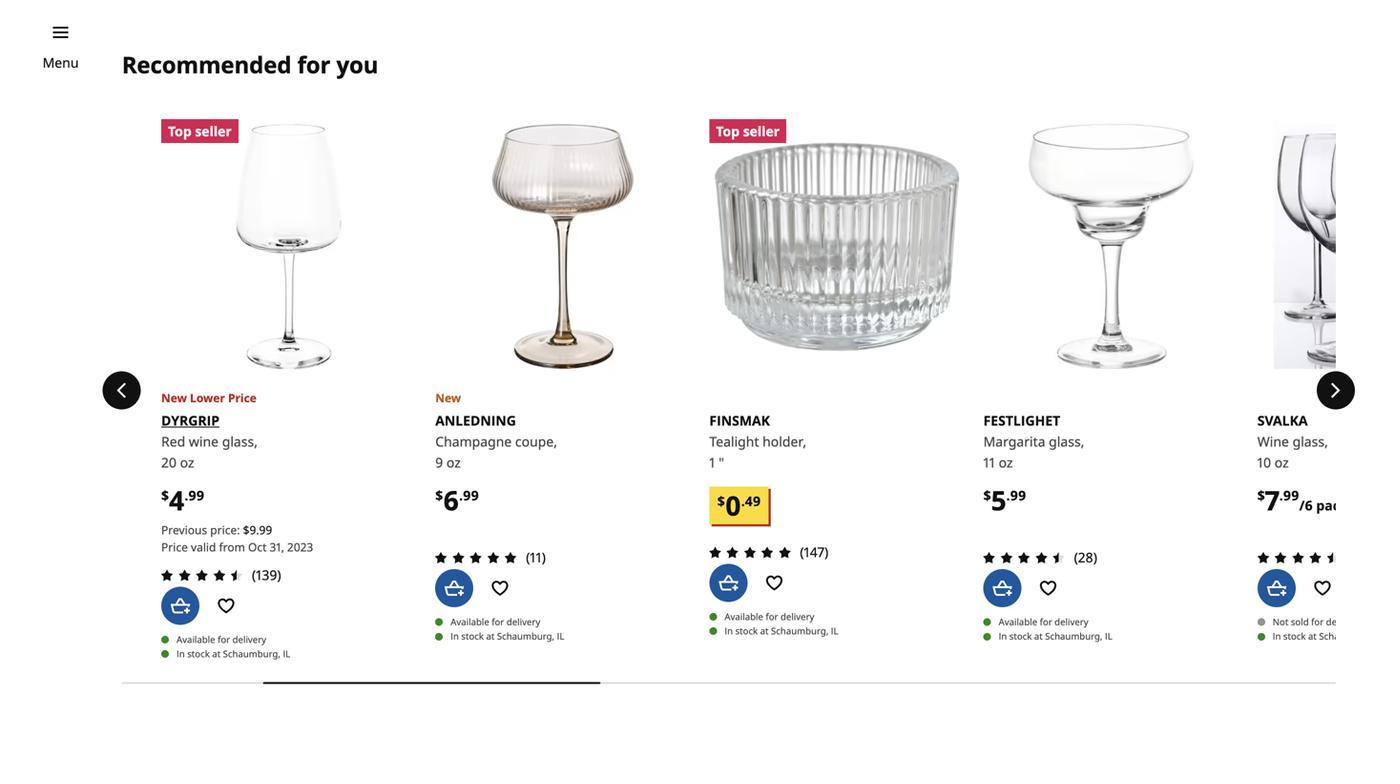 Task type: describe. For each thing, give the bounding box(es) containing it.
in for 4
[[177, 648, 185, 661]]

at down not sold for delivery
[[1308, 630, 1317, 643]]

2023
[[287, 540, 313, 555]]

/6
[[1299, 497, 1313, 515]]

$ 6 . 99
[[435, 482, 479, 519]]

lower
[[190, 390, 225, 406]]

svalka
[[1258, 412, 1308, 430]]

festlighet margarita glass, 11 oz
[[983, 412, 1084, 472]]

available for 6
[[451, 616, 489, 629]]

5
[[991, 482, 1006, 519]]

for for new
[[492, 616, 504, 629]]

il for 4
[[283, 648, 290, 661]]

recommended
[[122, 49, 291, 80]]

stock for 5
[[1009, 630, 1032, 643]]

svalka wine glass, 10 oz
[[1258, 412, 1328, 472]]

price:
[[210, 523, 240, 538]]

from
[[219, 540, 245, 555]]

oz inside festlighet margarita glass, 11 oz
[[999, 454, 1013, 472]]

menu button
[[43, 52, 79, 73]]

9 inside previous price: $ 9 . 99 price valid from oct 31, 2023
[[250, 523, 256, 538]]

wine
[[189, 433, 219, 451]]

. for 7
[[1279, 487, 1283, 505]]

delivery up schaumburg
[[1326, 616, 1360, 629]]

in for 6
[[451, 630, 459, 643]]

in stock at schaumburg, il for 4
[[177, 648, 290, 661]]

99 for 6
[[463, 487, 479, 505]]

99 inside $ 7 . 99 /6 pack
[[1283, 487, 1299, 505]]

champagne
[[435, 433, 512, 451]]

$ 7 . 99 /6 pack
[[1258, 482, 1348, 519]]

festlighet
[[983, 412, 1060, 430]]

seller for finsmak
[[743, 122, 780, 140]]

not
[[1273, 616, 1289, 629]]

price inside new lower price dyrgrip red wine glass, 20 oz
[[228, 390, 257, 406]]

new for 6
[[435, 390, 461, 406]]

in stock at schaumburg, il down review: 4.9 out of 5 stars. total reviews: 147 image
[[725, 625, 838, 638]]

anledning champagne coupe, light brown, 9 oz image
[[435, 119, 690, 374]]

delivery down (147)
[[781, 611, 814, 623]]

holder,
[[763, 433, 806, 451]]

(28)
[[1074, 549, 1097, 567]]

menu
[[43, 53, 79, 72]]

31,
[[270, 540, 284, 555]]

at for 6
[[486, 630, 495, 643]]

glass, for 7
[[1293, 433, 1328, 451]]

in stock at schaumburg, il for 5
[[999, 630, 1112, 643]]

10
[[1258, 454, 1271, 472]]

you
[[336, 49, 378, 80]]

20
[[161, 454, 177, 472]]

. for 5
[[1006, 487, 1010, 505]]

oz inside new lower price dyrgrip red wine glass, 20 oz
[[180, 454, 194, 472]]

9 inside new anledning champagne coupe, 9 oz
[[435, 454, 443, 472]]

svalka wine glass, clear glass, 10 oz image
[[1258, 119, 1374, 374]]

in stock at schaumburg, il for 6
[[451, 630, 564, 643]]

stock for 6
[[461, 630, 484, 643]]

$ for 4
[[161, 487, 169, 505]]

review: 4.7 out of 5 stars. total reviews: 584 image
[[1252, 547, 1344, 570]]

"
[[719, 454, 724, 472]]

schaumburg
[[1319, 630, 1374, 643]]

available for delivery down review: 4.9 out of 5 stars. total reviews: 147 image
[[725, 611, 814, 623]]

schaumburg, for 4
[[223, 648, 281, 661]]

. for 4
[[185, 487, 188, 505]]

dyrgrip red wine glass, clear glass, 20 oz image
[[161, 119, 416, 374]]

6
[[443, 482, 459, 519]]

top for finsmak
[[716, 122, 740, 140]]

review: 4.7 out of 5 stars. total reviews: 139 image
[[156, 564, 248, 587]]

finsmak tealight holder, 1 " $ 0 . 49
[[709, 412, 806, 524]]

stock down review: 4.9 out of 5 stars. total reviews: 147 image
[[735, 625, 758, 638]]

il for 6
[[557, 630, 564, 643]]

previous
[[161, 523, 207, 538]]

for for new lower price
[[218, 633, 230, 646]]

11
[[983, 454, 995, 472]]

available down review: 4.9 out of 5 stars. total reviews: 147 image
[[725, 611, 763, 623]]

top seller for new lower price
[[168, 122, 232, 140]]

review: 4.7 out of 5 stars. total reviews: 28 image
[[978, 547, 1070, 570]]

valid
[[191, 540, 216, 555]]

at for 4
[[212, 648, 221, 661]]

top seller link for new lower price
[[161, 119, 416, 374]]

99 inside previous price: $ 9 . 99 price valid from oct 31, 2023
[[259, 523, 272, 538]]

(147)
[[800, 543, 828, 561]]

price inside previous price: $ 9 . 99 price valid from oct 31, 2023
[[161, 540, 188, 555]]

glass, for 5
[[1049, 433, 1084, 451]]

glass, inside new lower price dyrgrip red wine glass, 20 oz
[[222, 433, 258, 451]]

il for 5
[[1105, 630, 1112, 643]]



Task type: vqa. For each thing, say whether or not it's contained in the screenshot.
/6
yes



Task type: locate. For each thing, give the bounding box(es) containing it.
schaumburg,
[[771, 625, 829, 638], [497, 630, 555, 643], [1045, 630, 1103, 643], [223, 648, 281, 661]]

sold
[[1291, 616, 1309, 629]]

for for finsmak
[[766, 611, 778, 623]]

$ inside $ 6 . 99
[[435, 487, 443, 505]]

2 new from the left
[[435, 390, 461, 406]]

stock for 4
[[187, 648, 210, 661]]

$ inside $ 5 . 99
[[983, 487, 991, 505]]

2 top from the left
[[716, 122, 740, 140]]

$ down the 11 on the bottom of page
[[983, 487, 991, 505]]

99 for 5
[[1010, 487, 1026, 505]]

0 horizontal spatial seller
[[195, 122, 232, 140]]

price
[[228, 390, 257, 406], [161, 540, 188, 555]]

available for delivery down review: 4.7 out of 5 stars. total reviews: 28 image
[[999, 616, 1088, 629]]

. inside previous price: $ 9 . 99 price valid from oct 31, 2023
[[256, 523, 259, 538]]

2 horizontal spatial glass,
[[1293, 433, 1328, 451]]

for down the review: 4.7 out of 5 stars. total reviews: 139 image
[[218, 633, 230, 646]]

top seller
[[168, 122, 232, 140], [716, 122, 780, 140]]

dyrgrip
[[161, 412, 220, 430]]

stock down 'review: 4.9 out of 5 stars. total reviews: 11' image
[[461, 630, 484, 643]]

delivery for 4
[[233, 633, 266, 646]]

stock down review: 4.7 out of 5 stars. total reviews: 28 image
[[1009, 630, 1032, 643]]

new
[[161, 390, 187, 406], [435, 390, 461, 406]]

99
[[188, 487, 204, 505], [463, 487, 479, 505], [1010, 487, 1026, 505], [1283, 487, 1299, 505], [259, 523, 272, 538]]

for for festlighet
[[1040, 616, 1052, 629]]

delivery down (28)
[[1055, 616, 1088, 629]]

available for delivery for 4
[[177, 633, 266, 646]]

schaumburg, down (11)
[[497, 630, 555, 643]]

finsmak tealight holder, clear glass, 1 " image
[[709, 119, 964, 374]]

. inside finsmak tealight holder, 1 " $ 0 . 49
[[741, 492, 745, 510]]

0 horizontal spatial 9
[[250, 523, 256, 538]]

svalka champagne flute, clear glass, 7 oz image
[[0, 119, 142, 374]]

anledning
[[435, 412, 516, 430]]

at down review: 4.7 out of 5 stars. total reviews: 28 image
[[1034, 630, 1043, 643]]

festlighet margarita glass, 11 oz image
[[983, 119, 1238, 374]]

seller
[[195, 122, 232, 140], [743, 122, 780, 140]]

delivery for 5
[[1055, 616, 1088, 629]]

1 top seller from the left
[[168, 122, 232, 140]]

1 new from the left
[[161, 390, 187, 406]]

at down the review: 4.7 out of 5 stars. total reviews: 139 image
[[212, 648, 221, 661]]

for down 'review: 4.9 out of 5 stars. total reviews: 11' image
[[492, 616, 504, 629]]

recommended for you
[[122, 49, 378, 80]]

$ inside "$ 4 . 99"
[[161, 487, 169, 505]]

. for 6
[[459, 487, 463, 505]]

1 horizontal spatial top seller
[[716, 122, 780, 140]]

available
[[725, 611, 763, 623], [451, 616, 489, 629], [999, 616, 1037, 629], [177, 633, 215, 646]]

(11)
[[526, 549, 546, 567]]

$ for 5
[[983, 487, 991, 505]]

0 horizontal spatial top seller link
[[161, 119, 416, 374]]

available down review: 4.7 out of 5 stars. total reviews: 28 image
[[999, 616, 1037, 629]]

99 inside "$ 4 . 99"
[[188, 487, 204, 505]]

$ inside previous price: $ 9 . 99 price valid from oct 31, 2023
[[243, 523, 250, 538]]

pack
[[1316, 497, 1348, 515]]

$ for 7
[[1258, 487, 1265, 505]]

0 horizontal spatial price
[[161, 540, 188, 555]]

9 up oct
[[250, 523, 256, 538]]

new inside new anledning champagne coupe, 9 oz
[[435, 390, 461, 406]]

delivery
[[781, 611, 814, 623], [507, 616, 540, 629], [1055, 616, 1088, 629], [1326, 616, 1360, 629], [233, 633, 266, 646]]

in down review: 4.9 out of 5 stars. total reviews: 147 image
[[725, 625, 733, 638]]

top for new lower price
[[168, 122, 192, 140]]

schaumburg, for 5
[[1045, 630, 1103, 643]]

in stock at schaumburg, il
[[725, 625, 838, 638], [451, 630, 564, 643], [999, 630, 1112, 643], [177, 648, 290, 661]]

$ down the 20
[[161, 487, 169, 505]]

delivery for 6
[[507, 616, 540, 629]]

at for 5
[[1034, 630, 1043, 643]]

stock down the review: 4.7 out of 5 stars. total reviews: 139 image
[[187, 648, 210, 661]]

(139)
[[252, 566, 281, 584]]

0 horizontal spatial new
[[161, 390, 187, 406]]

available for delivery
[[725, 611, 814, 623], [451, 616, 540, 629], [999, 616, 1088, 629], [177, 633, 266, 646]]

1 top seller link from the left
[[161, 119, 416, 374]]

at down 'review: 4.9 out of 5 stars. total reviews: 11' image
[[486, 630, 495, 643]]

wine
[[1258, 433, 1289, 451]]

top seller for finsmak
[[716, 122, 780, 140]]

new inside new lower price dyrgrip red wine glass, 20 oz
[[161, 390, 187, 406]]

top seller link for finsmak
[[709, 119, 964, 374]]

schaumburg, down (28)
[[1045, 630, 1103, 643]]

99 right 6
[[463, 487, 479, 505]]

$ down 10
[[1258, 487, 1265, 505]]

top seller link
[[161, 119, 416, 374], [709, 119, 964, 374]]

1 seller from the left
[[195, 122, 232, 140]]

oz inside new anledning champagne coupe, 9 oz
[[446, 454, 461, 472]]

0 vertical spatial price
[[228, 390, 257, 406]]

available for 4
[[177, 633, 215, 646]]

99 right 7
[[1283, 487, 1299, 505]]

red
[[161, 433, 185, 451]]

1 horizontal spatial price
[[228, 390, 257, 406]]

1 oz from the left
[[180, 454, 194, 472]]

at down review: 4.9 out of 5 stars. total reviews: 147 image
[[760, 625, 769, 638]]

new up anledning
[[435, 390, 461, 406]]

coupe,
[[515, 433, 557, 451]]

1 vertical spatial price
[[161, 540, 188, 555]]

2 glass, from the left
[[1049, 433, 1084, 451]]

glass, down festlighet
[[1049, 433, 1084, 451]]

$ up oct
[[243, 523, 250, 538]]

in down 'review: 4.9 out of 5 stars. total reviews: 11' image
[[451, 630, 459, 643]]

stock down 'sold'
[[1283, 630, 1306, 643]]

. inside $ 6 . 99
[[459, 487, 463, 505]]

glass,
[[222, 433, 258, 451], [1049, 433, 1084, 451], [1293, 433, 1328, 451]]

0 horizontal spatial top seller
[[168, 122, 232, 140]]

glass, right wine
[[222, 433, 258, 451]]

available down the review: 4.7 out of 5 stars. total reviews: 139 image
[[177, 633, 215, 646]]

2 oz from the left
[[446, 454, 461, 472]]

oz down champagne
[[446, 454, 461, 472]]

9
[[435, 454, 443, 472], [250, 523, 256, 538]]

$ for 6
[[435, 487, 443, 505]]

seller for new lower price
[[195, 122, 232, 140]]

$ inside $ 7 . 99 /6 pack
[[1258, 487, 1265, 505]]

$ left 49
[[717, 492, 725, 510]]

not sold for delivery
[[1273, 616, 1360, 629]]

for up 'in stock at schaumburg'
[[1311, 616, 1324, 629]]

. inside "$ 4 . 99"
[[185, 487, 188, 505]]

99 inside $ 5 . 99
[[1010, 487, 1026, 505]]

in
[[725, 625, 733, 638], [451, 630, 459, 643], [999, 630, 1007, 643], [1273, 630, 1281, 643], [177, 648, 185, 661]]

0 horizontal spatial glass,
[[222, 433, 258, 451]]

49
[[745, 492, 761, 510]]

oz right 10
[[1275, 454, 1289, 472]]

scrollbar
[[122, 669, 1336, 698]]

available down 'review: 4.9 out of 5 stars. total reviews: 11' image
[[451, 616, 489, 629]]

$ 5 . 99
[[983, 482, 1026, 519]]

new lower price dyrgrip red wine glass, 20 oz
[[161, 390, 258, 472]]

schaumburg, for 6
[[497, 630, 555, 643]]

oz inside svalka wine glass, 10 oz
[[1275, 454, 1289, 472]]

available for delivery down the review: 4.7 out of 5 stars. total reviews: 139 image
[[177, 633, 266, 646]]

for down review: 4.9 out of 5 stars. total reviews: 147 image
[[766, 611, 778, 623]]

2 top seller link from the left
[[709, 119, 964, 374]]

finsmak
[[709, 412, 770, 430]]

previous price: $ 9 . 99 price valid from oct 31, 2023
[[161, 523, 313, 555]]

oz right the 20
[[180, 454, 194, 472]]

3 glass, from the left
[[1293, 433, 1328, 451]]

4 oz from the left
[[1275, 454, 1289, 472]]

il
[[831, 625, 838, 638], [557, 630, 564, 643], [1105, 630, 1112, 643], [283, 648, 290, 661]]

schaumburg, down (147)
[[771, 625, 829, 638]]

. inside $ 5 . 99
[[1006, 487, 1010, 505]]

available for delivery for 5
[[999, 616, 1088, 629]]

99 up oct
[[259, 523, 272, 538]]

in stock at schaumburg, il down (11)
[[451, 630, 564, 643]]

oz
[[180, 454, 194, 472], [446, 454, 461, 472], [999, 454, 1013, 472], [1275, 454, 1289, 472]]

1 horizontal spatial glass,
[[1049, 433, 1084, 451]]

1 horizontal spatial top seller link
[[709, 119, 964, 374]]

margarita
[[983, 433, 1045, 451]]

1 horizontal spatial seller
[[743, 122, 780, 140]]

price right lower
[[228, 390, 257, 406]]

1
[[709, 454, 715, 472]]

in stock at schaumburg, il down the review: 4.7 out of 5 stars. total reviews: 139 image
[[177, 648, 290, 661]]

top
[[168, 122, 192, 140], [716, 122, 740, 140]]

available for delivery for 6
[[451, 616, 540, 629]]

$ 4 . 99
[[161, 482, 204, 519]]

new anledning champagne coupe, 9 oz
[[435, 390, 557, 472]]

at
[[760, 625, 769, 638], [486, 630, 495, 643], [1034, 630, 1043, 643], [1308, 630, 1317, 643], [212, 648, 221, 661]]

99 for 4
[[188, 487, 204, 505]]

1 horizontal spatial top
[[716, 122, 740, 140]]

price down previous
[[161, 540, 188, 555]]

99 inside $ 6 . 99
[[463, 487, 479, 505]]

available for delivery down 'review: 4.9 out of 5 stars. total reviews: 11' image
[[451, 616, 540, 629]]

1 horizontal spatial 9
[[435, 454, 443, 472]]

glass, inside festlighet margarita glass, 11 oz
[[1049, 433, 1084, 451]]

available for 5
[[999, 616, 1037, 629]]

. inside $ 7 . 99 /6 pack
[[1279, 487, 1283, 505]]

glass, down svalka
[[1293, 433, 1328, 451]]

in for 5
[[999, 630, 1007, 643]]

99 right 5
[[1010, 487, 1026, 505]]

delivery down (11)
[[507, 616, 540, 629]]

3 oz from the left
[[999, 454, 1013, 472]]

2 seller from the left
[[743, 122, 780, 140]]

oct
[[248, 540, 267, 555]]

0 vertical spatial 9
[[435, 454, 443, 472]]

$
[[161, 487, 169, 505], [435, 487, 443, 505], [983, 487, 991, 505], [1258, 487, 1265, 505], [717, 492, 725, 510], [243, 523, 250, 538]]

in down review: 4.7 out of 5 stars. total reviews: 28 image
[[999, 630, 1007, 643]]

review: 4.9 out of 5 stars. total reviews: 147 image
[[704, 541, 796, 564]]

tealight
[[709, 433, 759, 451]]

in down the review: 4.7 out of 5 stars. total reviews: 139 image
[[177, 648, 185, 661]]

delivery down (139)
[[233, 633, 266, 646]]

new up dyrgrip
[[161, 390, 187, 406]]

new for 4
[[161, 390, 187, 406]]

in stock at schaumburg
[[1273, 630, 1374, 643]]

99 right the 4
[[188, 487, 204, 505]]

for left "you"
[[297, 49, 331, 80]]

$ inside finsmak tealight holder, 1 " $ 0 . 49
[[717, 492, 725, 510]]

review: 4.9 out of 5 stars. total reviews: 11 image
[[430, 547, 522, 570]]

in down the not
[[1273, 630, 1281, 643]]

0
[[725, 488, 741, 524]]

glass, inside svalka wine glass, 10 oz
[[1293, 433, 1328, 451]]

oz right the 11 on the bottom of page
[[999, 454, 1013, 472]]

schaumburg, down (139)
[[223, 648, 281, 661]]

9 up 6
[[435, 454, 443, 472]]

1 horizontal spatial new
[[435, 390, 461, 406]]

in stock at schaumburg, il down (28)
[[999, 630, 1112, 643]]

$ down champagne
[[435, 487, 443, 505]]

1 top from the left
[[168, 122, 192, 140]]

1 vertical spatial 9
[[250, 523, 256, 538]]

for down review: 4.7 out of 5 stars. total reviews: 28 image
[[1040, 616, 1052, 629]]

0 horizontal spatial top
[[168, 122, 192, 140]]

2 top seller from the left
[[716, 122, 780, 140]]

4
[[169, 482, 185, 519]]

7
[[1265, 482, 1279, 519]]

for
[[297, 49, 331, 80], [766, 611, 778, 623], [492, 616, 504, 629], [1040, 616, 1052, 629], [1311, 616, 1324, 629], [218, 633, 230, 646]]

1 glass, from the left
[[222, 433, 258, 451]]

.
[[185, 487, 188, 505], [459, 487, 463, 505], [1006, 487, 1010, 505], [1279, 487, 1283, 505], [741, 492, 745, 510], [256, 523, 259, 538]]

stock
[[735, 625, 758, 638], [461, 630, 484, 643], [1009, 630, 1032, 643], [1283, 630, 1306, 643], [187, 648, 210, 661]]



